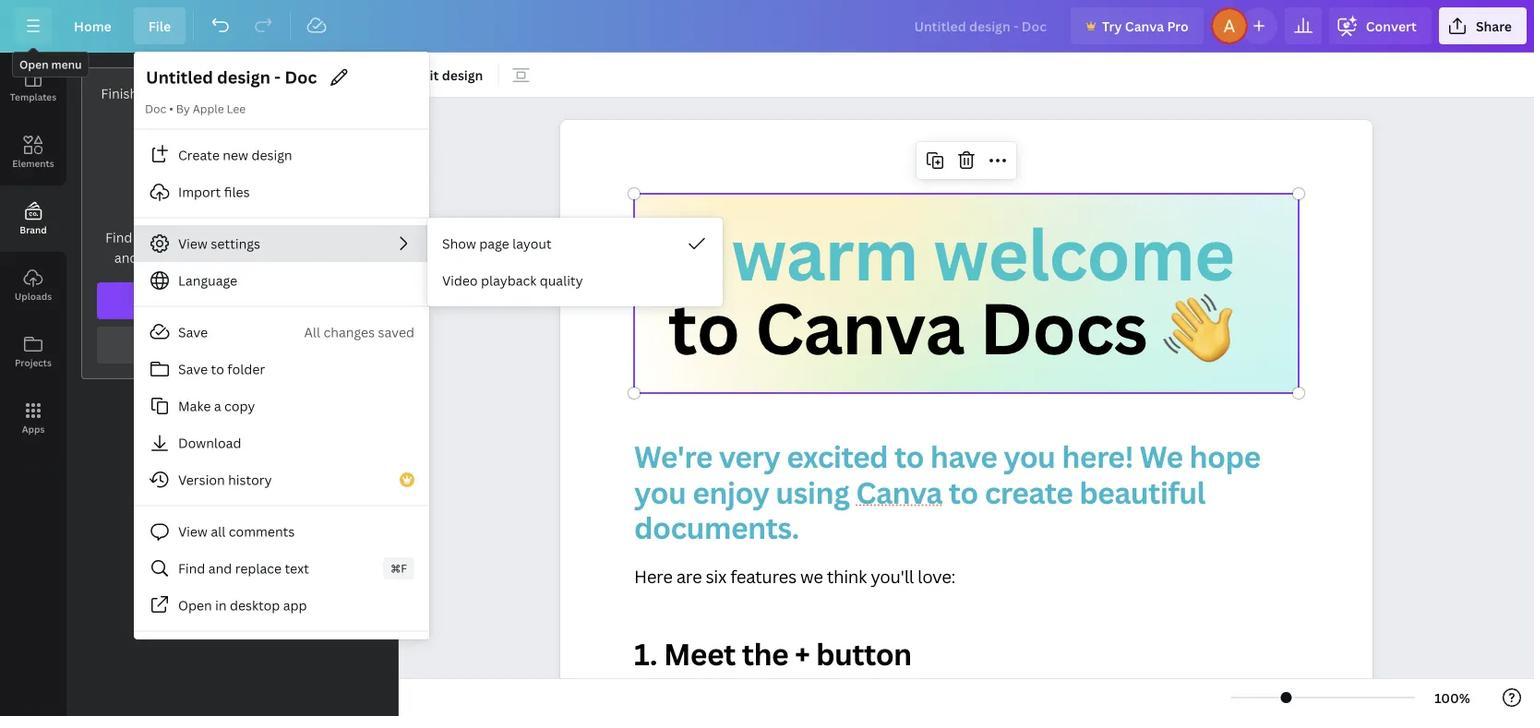 Task type: vqa. For each thing, say whether or not it's contained in the screenshot.
and to the top
yes



Task type: locate. For each thing, give the bounding box(es) containing it.
all inside button
[[211, 523, 226, 541]]

pro for try canva pro button inside the main menu bar
[[1167, 17, 1189, 35]]

all inside find all of your brand assets in one place and quickly add them to your designs.
[[136, 228, 150, 246]]

up right set
[[189, 337, 206, 354]]

1 horizontal spatial and
[[208, 560, 232, 577]]

1 horizontal spatial in
[[284, 228, 295, 246]]

set
[[165, 337, 186, 354]]

apps
[[22, 423, 45, 435]]

0 vertical spatial in
[[284, 228, 295, 246]]

0 horizontal spatial pro
[[265, 292, 287, 310]]

1 vertical spatial open
[[178, 597, 212, 614]]

projects
[[15, 356, 52, 369]]

0 vertical spatial find
[[105, 228, 132, 246]]

1 save from the top
[[178, 324, 208, 341]]

show page layout button
[[427, 225, 723, 262]]

2 view from the top
[[178, 523, 208, 541]]

+
[[795, 634, 810, 674]]

0 vertical spatial try
[[1102, 17, 1122, 35]]

convert
[[1366, 17, 1417, 35]]

version history button
[[134, 462, 429, 499]]

0 vertical spatial templates
[[10, 90, 56, 103]]

finish
[[101, 84, 138, 102]]

1 horizontal spatial all
[[211, 523, 226, 541]]

home
[[74, 17, 111, 35]]

try canva pro inside main menu bar
[[1102, 17, 1189, 35]]

find down view all comments
[[178, 560, 205, 577]]

and left replace
[[208, 560, 232, 577]]

love:
[[918, 565, 956, 588]]

version history
[[178, 471, 272, 489]]

in
[[284, 228, 295, 246], [215, 597, 227, 614]]

all
[[304, 324, 320, 341]]

view inside button
[[178, 523, 208, 541]]

1 vertical spatial up
[[189, 337, 206, 354]]

and
[[299, 84, 323, 102], [114, 249, 138, 266], [208, 560, 232, 577]]

set up your brand kit
[[165, 337, 299, 354]]

1 vertical spatial kit
[[282, 337, 299, 354]]

to
[[251, 249, 265, 266], [668, 279, 740, 375], [211, 361, 224, 378], [895, 437, 924, 477], [949, 472, 978, 512]]

your inside finish setting up your brand kit and brand templates
[[206, 84, 235, 102]]

have
[[930, 437, 997, 477]]

0 horizontal spatial try canva pro
[[200, 292, 287, 310]]

edit
[[414, 66, 439, 84]]

quickly
[[141, 249, 186, 266]]

share button
[[1439, 7, 1527, 44]]

0 vertical spatial all
[[136, 228, 150, 246]]

0 horizontal spatial in
[[215, 597, 227, 614]]

import files
[[178, 183, 250, 201]]

here!
[[1062, 437, 1134, 477]]

excited
[[787, 437, 888, 477]]

0 vertical spatial and
[[299, 84, 323, 102]]

find and replace text
[[178, 560, 309, 577]]

playback
[[481, 272, 537, 289]]

folder
[[227, 361, 265, 378]]

0 vertical spatial view
[[178, 235, 208, 252]]

here are six features we think you'll love:
[[634, 565, 956, 588]]

1 horizontal spatial pro
[[1167, 17, 1189, 35]]

kit right lee
[[279, 84, 296, 102]]

we're very excited to have you here! we hope you enjoy using canva to create beautiful documents.
[[634, 437, 1267, 548]]

0 horizontal spatial design
[[252, 146, 292, 164]]

1 vertical spatial try canva pro button
[[97, 282, 367, 319]]

view right of
[[178, 235, 208, 252]]

you left enjoy
[[634, 472, 686, 512]]

find inside find all of your brand assets in one place and quickly add them to your designs.
[[105, 228, 132, 246]]

side panel tab list
[[0, 53, 66, 451]]

open left menu
[[19, 57, 49, 72]]

2 vertical spatial and
[[208, 560, 232, 577]]

2 horizontal spatial and
[[299, 84, 323, 102]]

templates inside finish setting up your brand kit and brand templates
[[200, 105, 264, 122]]

view for view all comments
[[178, 523, 208, 541]]

1 vertical spatial and
[[114, 249, 138, 266]]

in left one
[[284, 228, 295, 246]]

brand up uploads button
[[20, 223, 47, 236]]

1 vertical spatial templates
[[200, 105, 264, 122]]

view down version
[[178, 523, 208, 541]]

design right the new
[[252, 146, 292, 164]]

pro inside main menu bar
[[1167, 17, 1189, 35]]

make a copy button
[[134, 388, 429, 425]]

lee
[[227, 101, 246, 116]]

0 horizontal spatial try
[[200, 292, 220, 310]]

open for open menu
[[19, 57, 49, 72]]

open for open in desktop app
[[178, 597, 212, 614]]

0 vertical spatial design
[[442, 66, 483, 84]]

and up create new design button
[[299, 84, 323, 102]]

your
[[206, 84, 235, 102], [170, 228, 198, 246], [268, 249, 296, 266], [209, 337, 237, 354]]

open inside button
[[178, 597, 212, 614]]

brand inside button
[[20, 223, 47, 236]]

six
[[706, 565, 727, 588]]

elements
[[12, 157, 54, 169]]

1 horizontal spatial design
[[442, 66, 483, 84]]

video playback quality
[[442, 272, 583, 289]]

up right setting
[[187, 84, 203, 102]]

comments
[[229, 523, 295, 541]]

show page layout
[[442, 235, 552, 252]]

1 vertical spatial view
[[178, 523, 208, 541]]

1 horizontal spatial try
[[1102, 17, 1122, 35]]

0 vertical spatial open
[[19, 57, 49, 72]]

1 vertical spatial try canva pro
[[200, 292, 287, 310]]

open menu
[[19, 57, 82, 72]]

0 horizontal spatial find
[[105, 228, 132, 246]]

1 horizontal spatial find
[[178, 560, 205, 577]]

are
[[676, 565, 702, 588]]

import
[[178, 183, 221, 201]]

0 vertical spatial pro
[[1167, 17, 1189, 35]]

up
[[187, 84, 203, 102], [189, 337, 206, 354]]

page
[[479, 235, 509, 252]]

elements button
[[0, 119, 66, 186]]

0 vertical spatial kit
[[279, 84, 296, 102]]

find for find all of your brand assets in one place and quickly add them to your designs.
[[105, 228, 132, 246]]

by apple lee
[[176, 101, 246, 116]]

all left of
[[136, 228, 150, 246]]

open
[[19, 57, 49, 72], [178, 597, 212, 614]]

0 vertical spatial save
[[178, 324, 208, 341]]

menu
[[51, 57, 82, 72]]

save down set
[[178, 361, 208, 378]]

2 save from the top
[[178, 361, 208, 378]]

1 vertical spatial in
[[215, 597, 227, 614]]

them
[[216, 249, 248, 266]]

kit
[[279, 84, 296, 102], [282, 337, 299, 354]]

templates down 'open menu' at the left
[[10, 90, 56, 103]]

create new design button
[[134, 137, 429, 174]]

copy
[[224, 397, 255, 415]]

try
[[1102, 17, 1122, 35], [200, 292, 220, 310]]

1 view from the top
[[178, 235, 208, 252]]

pro
[[1167, 17, 1189, 35], [265, 292, 287, 310]]

0 horizontal spatial open
[[19, 57, 49, 72]]

brand
[[238, 84, 276, 102], [326, 84, 363, 102], [20, 223, 47, 236], [240, 337, 279, 354]]

templates inside button
[[10, 90, 56, 103]]

and inside find all of your brand assets in one place and quickly add them to your designs.
[[114, 249, 138, 266]]

save for save
[[178, 324, 208, 341]]

all for find
[[136, 228, 150, 246]]

all left comments
[[211, 523, 226, 541]]

canva
[[1125, 17, 1164, 35], [755, 279, 964, 375], [223, 292, 262, 310], [856, 472, 942, 512]]

find left of
[[105, 228, 132, 246]]

in left 'desktop'
[[215, 597, 227, 614]]

0 horizontal spatial templates
[[10, 90, 56, 103]]

100% button
[[1423, 683, 1483, 713]]

0 vertical spatial up
[[187, 84, 203, 102]]

documents.
[[634, 507, 799, 548]]

1. meet the + button
[[634, 634, 912, 674]]

save
[[178, 324, 208, 341], [178, 361, 208, 378]]

find for find and replace text
[[178, 560, 205, 577]]

1 vertical spatial save
[[178, 361, 208, 378]]

doc
[[145, 101, 166, 116]]

1 horizontal spatial templates
[[200, 105, 264, 122]]

you right have
[[1004, 437, 1056, 477]]

save up save to folder
[[178, 324, 208, 341]]

save inside button
[[178, 361, 208, 378]]

kit left all
[[282, 337, 299, 354]]

create new design
[[178, 146, 292, 164]]

Design title text field
[[145, 63, 320, 92]]

in inside open in desktop app button
[[215, 597, 227, 614]]

place
[[325, 228, 359, 246]]

brand up folder
[[240, 337, 279, 354]]

templates down design title text field
[[200, 105, 264, 122]]

and left quickly
[[114, 249, 138, 266]]

finish setting up your brand kit and brand templates
[[101, 84, 363, 122]]

edit design
[[414, 66, 483, 84]]

version
[[178, 471, 225, 489]]

make
[[178, 397, 211, 415]]

try canva pro button
[[1071, 7, 1204, 44], [97, 282, 367, 319]]

0 vertical spatial try canva pro button
[[1071, 7, 1204, 44]]

to canva docs 👋
[[668, 279, 1232, 375]]

canva inside we're very excited to have you here! we hope you enjoy using canva to create beautiful documents.
[[856, 472, 942, 512]]

1 horizontal spatial try canva pro button
[[1071, 7, 1204, 44]]

warm
[[732, 206, 918, 301]]

1 vertical spatial all
[[211, 523, 226, 541]]

None text field
[[560, 120, 1373, 716]]

up inside the set up your brand kit button
[[189, 337, 206, 354]]

uploads
[[15, 290, 52, 302]]

one
[[299, 228, 322, 246]]

0 vertical spatial try canva pro
[[1102, 17, 1189, 35]]

open left 'desktop'
[[178, 597, 212, 614]]

using
[[776, 472, 850, 512]]

1 vertical spatial pro
[[265, 292, 287, 310]]

design right edit
[[442, 66, 483, 84]]

all
[[136, 228, 150, 246], [211, 523, 226, 541]]

1 horizontal spatial try canva pro
[[1102, 17, 1189, 35]]

download button
[[134, 425, 429, 462]]

1 horizontal spatial open
[[178, 597, 212, 614]]

convert button
[[1329, 7, 1432, 44]]

view all comments
[[178, 523, 295, 541]]

view
[[178, 235, 208, 252], [178, 523, 208, 541]]

0 horizontal spatial and
[[114, 249, 138, 266]]

1 vertical spatial find
[[178, 560, 205, 577]]

view inside popup button
[[178, 235, 208, 252]]

0 horizontal spatial you
[[634, 472, 686, 512]]

0 horizontal spatial all
[[136, 228, 150, 246]]



Task type: describe. For each thing, give the bounding box(es) containing it.
kit inside button
[[282, 337, 299, 354]]

brand up create new design button
[[326, 84, 363, 102]]

a
[[668, 206, 716, 301]]

very
[[719, 437, 780, 477]]

new
[[223, 146, 248, 164]]

create
[[985, 472, 1073, 512]]

by
[[176, 101, 190, 116]]

open in desktop app
[[178, 597, 307, 614]]

replace
[[235, 560, 282, 577]]

features
[[730, 565, 797, 588]]

try canva pro button inside main menu bar
[[1071, 7, 1204, 44]]

quality
[[540, 272, 583, 289]]

uploads button
[[0, 252, 66, 319]]

here
[[634, 565, 673, 588]]

to inside find all of your brand assets in one place and quickly add them to your designs.
[[251, 249, 265, 266]]

open in desktop app button
[[134, 587, 429, 624]]

a
[[214, 397, 221, 415]]

text
[[285, 560, 309, 577]]

find all of your brand assets in one place and quickly add them to your designs.
[[105, 228, 359, 266]]

brand button
[[0, 186, 66, 252]]

1 vertical spatial try
[[200, 292, 220, 310]]

⌘f
[[391, 561, 407, 576]]

up inside finish setting up your brand kit and brand templates
[[187, 84, 203, 102]]

changes
[[324, 324, 375, 341]]

settings
[[211, 235, 260, 252]]

history
[[228, 471, 272, 489]]

beautiful
[[1079, 472, 1206, 512]]

try inside main menu bar
[[1102, 17, 1122, 35]]

language button
[[134, 262, 429, 299]]

setting
[[141, 84, 184, 102]]

brand
[[201, 228, 238, 246]]

view for view settings
[[178, 235, 208, 252]]

main menu bar
[[0, 0, 1534, 53]]

save for save to folder
[[178, 361, 208, 378]]

view settings
[[178, 235, 260, 252]]

0 horizontal spatial try canva pro button
[[97, 282, 367, 319]]

none text field containing a warm welcome
[[560, 120, 1373, 716]]

designs.
[[299, 249, 350, 266]]

app
[[283, 597, 307, 614]]

file button
[[134, 7, 186, 44]]

of
[[154, 228, 166, 246]]

meet
[[664, 634, 736, 674]]

to inside button
[[211, 361, 224, 378]]

100%
[[1435, 689, 1471, 707]]

button
[[816, 634, 912, 674]]

assets
[[242, 228, 281, 246]]

brand right apple
[[238, 84, 276, 102]]

view settings button
[[134, 225, 429, 262]]

we
[[800, 565, 823, 588]]

share
[[1476, 17, 1512, 35]]

files
[[224, 183, 250, 201]]

1.
[[634, 634, 657, 674]]

home link
[[59, 7, 126, 44]]

hope
[[1190, 437, 1261, 477]]

language
[[178, 272, 237, 289]]

create
[[178, 146, 220, 164]]

your inside the set up your brand kit button
[[209, 337, 237, 354]]

all for view
[[211, 523, 226, 541]]

make a copy
[[178, 397, 255, 415]]

desktop
[[230, 597, 280, 614]]

projects button
[[0, 319, 66, 385]]

templates button
[[0, 53, 66, 119]]

video
[[442, 272, 478, 289]]

in inside find all of your brand assets in one place and quickly add them to your designs.
[[284, 228, 295, 246]]

enjoy
[[693, 472, 769, 512]]

brand inside button
[[240, 337, 279, 354]]

and inside finish setting up your brand kit and brand templates
[[299, 84, 323, 102]]

layout
[[513, 235, 552, 252]]

apps button
[[0, 385, 66, 451]]

saved
[[378, 324, 415, 341]]

pro for the leftmost try canva pro button
[[265, 292, 287, 310]]

save to folder button
[[134, 351, 429, 388]]

edit design button
[[406, 60, 491, 90]]

import files button
[[134, 174, 429, 210]]

the
[[742, 634, 788, 674]]

1 horizontal spatial you
[[1004, 437, 1056, 477]]

view all comments button
[[134, 513, 429, 550]]

canva inside main menu bar
[[1125, 17, 1164, 35]]

download
[[178, 434, 241, 452]]

file
[[148, 17, 171, 35]]

we're
[[634, 437, 713, 477]]

think
[[827, 565, 867, 588]]

kit inside finish setting up your brand kit and brand templates
[[279, 84, 296, 102]]

show
[[442, 235, 476, 252]]

add
[[189, 249, 213, 266]]

we
[[1140, 437, 1183, 477]]

Design title text field
[[900, 7, 1063, 44]]

👋
[[1163, 279, 1232, 375]]

1 vertical spatial design
[[252, 146, 292, 164]]

apple
[[193, 101, 224, 116]]

you'll
[[871, 565, 914, 588]]



